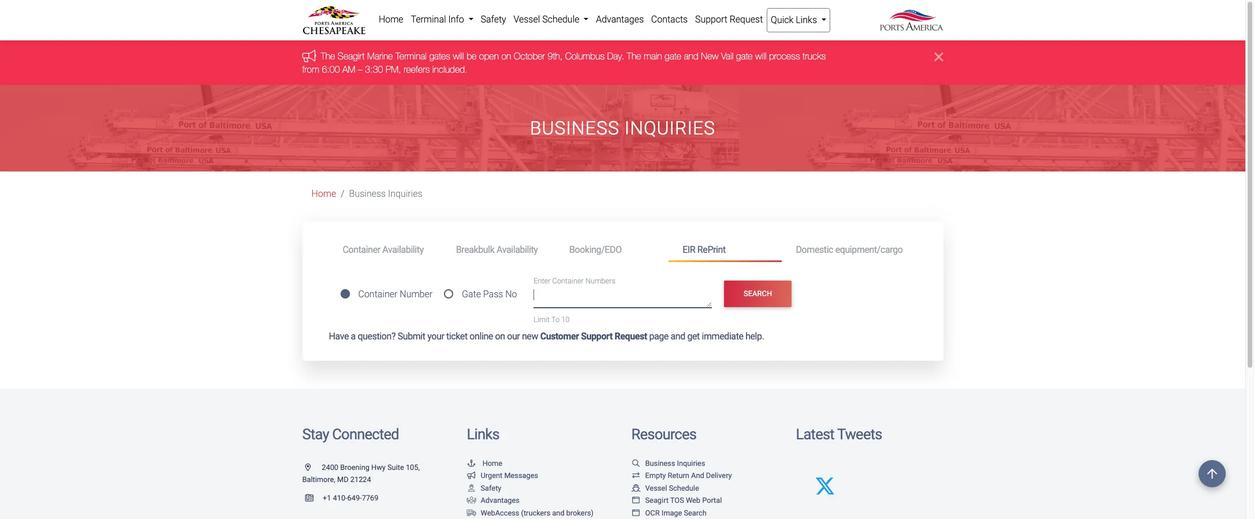 Task type: vqa. For each thing, say whether or not it's contained in the screenshot.
the rightmost The
yes



Task type: locate. For each thing, give the bounding box(es) containing it.
submit
[[398, 331, 425, 342]]

2 vertical spatial home
[[483, 459, 503, 468]]

on
[[502, 51, 511, 61], [495, 331, 505, 342]]

ocr
[[645, 509, 660, 518]]

page
[[649, 331, 669, 342]]

advantages link up day.
[[592, 8, 648, 31]]

our
[[507, 331, 520, 342]]

no
[[505, 289, 517, 300]]

availability for breakbulk availability
[[497, 244, 538, 255]]

support up new
[[695, 14, 728, 25]]

1 safety from the top
[[481, 14, 506, 25]]

safety link up open
[[477, 8, 510, 31]]

reprint
[[698, 244, 726, 255]]

2 horizontal spatial home link
[[467, 459, 503, 468]]

and left get
[[671, 331, 685, 342]]

home link
[[375, 8, 407, 31], [312, 188, 336, 199], [467, 459, 503, 468]]

browser image
[[632, 498, 641, 505]]

messages
[[504, 471, 538, 480]]

the seagirt marine terminal gates will be open on october 9th, columbus day. the main gate and new vail gate will process trucks from 6:00 am – 3:30 pm, reefers included. alert
[[0, 41, 1246, 85]]

1 vertical spatial advantages
[[481, 496, 520, 505]]

tos
[[670, 496, 684, 505]]

eir reprint
[[683, 244, 726, 255]]

terminal
[[411, 14, 446, 25], [396, 51, 427, 61]]

brokers)
[[566, 509, 594, 518]]

0 horizontal spatial gate
[[665, 51, 681, 61]]

seagirt up the ocr
[[645, 496, 669, 505]]

the up 6:00
[[321, 51, 335, 61]]

and left new
[[684, 51, 699, 61]]

0 vertical spatial safety
[[481, 14, 506, 25]]

truck container image
[[467, 510, 476, 517]]

inquiries
[[625, 117, 716, 139], [388, 188, 423, 199], [677, 459, 705, 468]]

+1 410-649-7769
[[323, 494, 379, 502]]

search image
[[632, 460, 641, 467]]

1 horizontal spatial home link
[[375, 8, 407, 31]]

0 vertical spatial and
[[684, 51, 699, 61]]

safety link for the terminal info link
[[477, 8, 510, 31]]

+1
[[323, 494, 331, 502]]

1 vertical spatial seagirt
[[645, 496, 669, 505]]

0 vertical spatial container
[[343, 244, 380, 255]]

container up container number
[[343, 244, 380, 255]]

Enter Container Numbers text field
[[534, 288, 712, 308]]

on left our
[[495, 331, 505, 342]]

advantages link
[[592, 8, 648, 31], [467, 496, 520, 505]]

0 horizontal spatial home
[[312, 188, 336, 199]]

quick links
[[771, 14, 819, 25]]

search button
[[724, 281, 792, 307]]

1 vertical spatial on
[[495, 331, 505, 342]]

2 horizontal spatial business
[[645, 459, 675, 468]]

+1 410-649-7769 link
[[302, 494, 379, 502]]

image
[[662, 509, 682, 518]]

1 vertical spatial container
[[552, 277, 584, 285]]

limit
[[534, 315, 550, 324]]

1 vertical spatial vessel schedule link
[[632, 484, 699, 493]]

safety link for urgent messages link
[[467, 484, 502, 493]]

support right customer
[[581, 331, 613, 342]]

0 vertical spatial search
[[744, 290, 772, 298]]

1 horizontal spatial schedule
[[669, 484, 699, 493]]

seagirt
[[338, 51, 365, 61], [645, 496, 669, 505]]

on right open
[[502, 51, 511, 61]]

0 horizontal spatial business
[[349, 188, 386, 199]]

safety up open
[[481, 14, 506, 25]]

vessel schedule up 9th, at left
[[514, 14, 582, 25]]

request left page on the right bottom
[[615, 331, 647, 342]]

schedule inside "link"
[[542, 14, 580, 25]]

container left number
[[358, 289, 398, 300]]

advantages up day.
[[596, 14, 644, 25]]

the right day.
[[627, 51, 641, 61]]

hand receiving image
[[467, 498, 476, 505]]

2 vertical spatial and
[[552, 509, 565, 518]]

2400 broening hwy suite 105, baltimore, md 21224 link
[[302, 463, 420, 484]]

0 horizontal spatial request
[[615, 331, 647, 342]]

and left brokers)
[[552, 509, 565, 518]]

1 horizontal spatial request
[[730, 14, 763, 25]]

gate right vail
[[736, 51, 753, 61]]

latest tweets
[[796, 426, 882, 443]]

vessel down empty
[[645, 484, 667, 493]]

1 horizontal spatial search
[[744, 290, 772, 298]]

1 horizontal spatial vessel schedule
[[645, 484, 699, 493]]

vessel schedule
[[514, 14, 582, 25], [645, 484, 699, 493]]

1 horizontal spatial vessel schedule link
[[632, 484, 699, 493]]

0 vertical spatial vessel schedule
[[514, 14, 582, 25]]

0 horizontal spatial vessel schedule link
[[510, 8, 592, 31]]

vessel schedule up seagirt tos web portal link
[[645, 484, 699, 493]]

1 horizontal spatial the
[[627, 51, 641, 61]]

support request link
[[692, 8, 767, 31]]

0 horizontal spatial vessel
[[514, 14, 540, 25]]

0 vertical spatial schedule
[[542, 14, 580, 25]]

terminal up "reefers"
[[396, 51, 427, 61]]

0 vertical spatial on
[[502, 51, 511, 61]]

search up help.
[[744, 290, 772, 298]]

gate pass no
[[462, 289, 517, 300]]

1 vertical spatial business
[[349, 188, 386, 199]]

1 vertical spatial request
[[615, 331, 647, 342]]

1 gate from the left
[[665, 51, 681, 61]]

0 vertical spatial inquiries
[[625, 117, 716, 139]]

go to top image
[[1199, 460, 1226, 487]]

vessel schedule link down empty
[[632, 484, 699, 493]]

1 vertical spatial links
[[467, 426, 499, 443]]

0 horizontal spatial schedule
[[542, 14, 580, 25]]

schedule up seagirt tos web portal
[[669, 484, 699, 493]]

support
[[695, 14, 728, 25], [581, 331, 613, 342]]

browser image
[[632, 510, 641, 517]]

vessel schedule link
[[510, 8, 592, 31], [632, 484, 699, 493]]

availability up container number
[[383, 244, 424, 255]]

seagirt up am
[[338, 51, 365, 61]]

1 horizontal spatial advantages link
[[592, 8, 648, 31]]

home for left 'home' link
[[312, 188, 336, 199]]

links up anchor icon
[[467, 426, 499, 443]]

1 horizontal spatial gate
[[736, 51, 753, 61]]

1 availability from the left
[[383, 244, 424, 255]]

0 horizontal spatial advantages
[[481, 496, 520, 505]]

105,
[[406, 463, 420, 472]]

1 horizontal spatial vessel
[[645, 484, 667, 493]]

1 horizontal spatial will
[[755, 51, 767, 61]]

1 will from the left
[[453, 51, 464, 61]]

0 vertical spatial safety link
[[477, 8, 510, 31]]

0 vertical spatial home
[[379, 14, 403, 25]]

1 vertical spatial vessel schedule
[[645, 484, 699, 493]]

safety link down urgent
[[467, 484, 502, 493]]

0 horizontal spatial search
[[684, 509, 707, 518]]

1 horizontal spatial seagirt
[[645, 496, 669, 505]]

container
[[343, 244, 380, 255], [552, 277, 584, 285], [358, 289, 398, 300]]

request left the quick
[[730, 14, 763, 25]]

2 vertical spatial container
[[358, 289, 398, 300]]

search
[[744, 290, 772, 298], [684, 509, 707, 518]]

am
[[342, 64, 355, 74]]

0 horizontal spatial advantages link
[[467, 496, 520, 505]]

contacts link
[[648, 8, 692, 31]]

1 vertical spatial support
[[581, 331, 613, 342]]

day.
[[607, 51, 624, 61]]

0 horizontal spatial vessel schedule
[[514, 14, 582, 25]]

columbus
[[565, 51, 605, 61]]

vessel up october
[[514, 14, 540, 25]]

schedule
[[542, 14, 580, 25], [669, 484, 699, 493]]

info
[[448, 14, 464, 25]]

ship image
[[632, 485, 641, 492]]

0 vertical spatial vessel
[[514, 14, 540, 25]]

0 horizontal spatial availability
[[383, 244, 424, 255]]

advantages link up webaccess
[[467, 496, 520, 505]]

2 availability from the left
[[497, 244, 538, 255]]

–
[[358, 64, 363, 74]]

1 vertical spatial home link
[[312, 188, 336, 199]]

will left process
[[755, 51, 767, 61]]

gate right main
[[665, 51, 681, 61]]

0 vertical spatial home link
[[375, 8, 407, 31]]

1 horizontal spatial support
[[695, 14, 728, 25]]

1 vertical spatial safety link
[[467, 484, 502, 493]]

bullhorn image
[[467, 473, 476, 480]]

1 the from the left
[[321, 51, 335, 61]]

1 vertical spatial home
[[312, 188, 336, 199]]

0 vertical spatial business
[[530, 117, 620, 139]]

container availability
[[343, 244, 424, 255]]

stay connected
[[302, 426, 399, 443]]

vessel
[[514, 14, 540, 25], [645, 484, 667, 493]]

(truckers
[[521, 509, 551, 518]]

a
[[351, 331, 356, 342]]

phone office image
[[305, 495, 323, 502]]

1 vertical spatial vessel
[[645, 484, 667, 493]]

bullhorn image
[[302, 50, 321, 62]]

included.
[[432, 64, 468, 74]]

support request
[[695, 14, 763, 25]]

search down web
[[684, 509, 707, 518]]

limit to 10
[[534, 315, 570, 324]]

1 vertical spatial terminal
[[396, 51, 427, 61]]

1 horizontal spatial availability
[[497, 244, 538, 255]]

pm,
[[386, 64, 401, 74]]

safety down urgent
[[481, 484, 502, 493]]

home link for urgent messages link
[[467, 459, 503, 468]]

numbers
[[586, 277, 616, 285]]

vessel schedule link up 9th, at left
[[510, 8, 592, 31]]

1 vertical spatial inquiries
[[388, 188, 423, 199]]

quick links link
[[767, 8, 831, 32]]

domestic equipment/cargo
[[796, 244, 903, 255]]

ocr image search link
[[632, 509, 707, 518]]

1 vertical spatial and
[[671, 331, 685, 342]]

safety link
[[477, 8, 510, 31], [467, 484, 502, 493]]

process
[[769, 51, 800, 61]]

1 horizontal spatial home
[[379, 14, 403, 25]]

and
[[684, 51, 699, 61], [671, 331, 685, 342], [552, 509, 565, 518]]

enter
[[534, 277, 551, 285]]

business inquiries
[[530, 117, 716, 139], [349, 188, 423, 199], [645, 459, 705, 468]]

terminal inside the seagirt marine terminal gates will be open on october 9th, columbus day. the main gate and new vail gate will process trucks from 6:00 am – 3:30 pm, reefers included.
[[396, 51, 427, 61]]

the
[[321, 51, 335, 61], [627, 51, 641, 61]]

advantages up webaccess
[[481, 496, 520, 505]]

home link for the terminal info link
[[375, 8, 407, 31]]

0 horizontal spatial seagirt
[[338, 51, 365, 61]]

safety
[[481, 14, 506, 25], [481, 484, 502, 493]]

0 vertical spatial advantages
[[596, 14, 644, 25]]

empty return and delivery
[[645, 471, 732, 480]]

availability up the enter
[[497, 244, 538, 255]]

2 gate from the left
[[736, 51, 753, 61]]

container right the enter
[[552, 277, 584, 285]]

1 vertical spatial schedule
[[669, 484, 699, 493]]

1 vertical spatial safety
[[481, 484, 502, 493]]

tweets
[[837, 426, 882, 443]]

0 horizontal spatial the
[[321, 51, 335, 61]]

0 horizontal spatial will
[[453, 51, 464, 61]]

2 vertical spatial home link
[[467, 459, 503, 468]]

schedule up 9th, at left
[[542, 14, 580, 25]]

0 vertical spatial links
[[796, 14, 817, 25]]

have
[[329, 331, 349, 342]]

will left be
[[453, 51, 464, 61]]

exchange image
[[632, 473, 641, 480]]

0 vertical spatial seagirt
[[338, 51, 365, 61]]

links right the quick
[[796, 14, 817, 25]]

1 vertical spatial advantages link
[[467, 496, 520, 505]]

to
[[552, 315, 560, 324]]

availability for container availability
[[383, 244, 424, 255]]

0 vertical spatial vessel schedule link
[[510, 8, 592, 31]]

terminal left info on the left of page
[[411, 14, 446, 25]]

question?
[[358, 331, 396, 342]]



Task type: describe. For each thing, give the bounding box(es) containing it.
2 the from the left
[[627, 51, 641, 61]]

get
[[688, 331, 700, 342]]

connected
[[332, 426, 399, 443]]

0 horizontal spatial links
[[467, 426, 499, 443]]

return
[[668, 471, 690, 480]]

portal
[[702, 496, 722, 505]]

2 vertical spatial business
[[645, 459, 675, 468]]

gate
[[462, 289, 481, 300]]

breakbulk
[[456, 244, 495, 255]]

contacts
[[651, 14, 688, 25]]

and
[[691, 471, 704, 480]]

410-
[[333, 494, 347, 502]]

1 horizontal spatial advantages
[[596, 14, 644, 25]]

3:30
[[365, 64, 383, 74]]

the seagirt marine terminal gates will be open on october 9th, columbus day. the main gate and new vail gate will process trucks from 6:00 am – 3:30 pm, reefers included.
[[302, 51, 826, 74]]

vessel inside vessel schedule "link"
[[514, 14, 540, 25]]

0 vertical spatial support
[[695, 14, 728, 25]]

ticket
[[446, 331, 468, 342]]

suite
[[388, 463, 404, 472]]

trucks
[[803, 51, 826, 61]]

booking/edo
[[569, 244, 622, 255]]

2 vertical spatial inquiries
[[677, 459, 705, 468]]

terminal info link
[[407, 8, 477, 31]]

anchor image
[[467, 460, 476, 467]]

broening
[[340, 463, 370, 472]]

from
[[302, 64, 319, 74]]

open
[[479, 51, 499, 61]]

1 vertical spatial business inquiries
[[349, 188, 423, 199]]

on inside the seagirt marine terminal gates will be open on october 9th, columbus day. the main gate and new vail gate will process trucks from 6:00 am – 3:30 pm, reefers included.
[[502, 51, 511, 61]]

user hard hat image
[[467, 485, 476, 492]]

7769
[[362, 494, 379, 502]]

reefers
[[404, 64, 430, 74]]

immediate
[[702, 331, 744, 342]]

1 horizontal spatial links
[[796, 14, 817, 25]]

number
[[400, 289, 433, 300]]

breakbulk availability link
[[442, 239, 556, 260]]

21224
[[350, 475, 371, 484]]

2400
[[322, 463, 338, 472]]

0 vertical spatial advantages link
[[592, 8, 648, 31]]

your
[[428, 331, 444, 342]]

main
[[644, 51, 662, 61]]

2 horizontal spatial home
[[483, 459, 503, 468]]

business inquiries link
[[632, 459, 705, 468]]

have a question? submit your ticket online on our new customer support request page and get immediate help.
[[329, 331, 764, 342]]

webaccess (truckers and brokers) link
[[467, 509, 594, 518]]

webaccess (truckers and brokers)
[[481, 509, 594, 518]]

container for container availability
[[343, 244, 380, 255]]

map marker alt image
[[305, 464, 320, 472]]

webaccess
[[481, 509, 519, 518]]

0 vertical spatial request
[[730, 14, 763, 25]]

urgent messages link
[[467, 471, 538, 480]]

2 safety from the top
[[481, 484, 502, 493]]

new
[[701, 51, 719, 61]]

6:00
[[322, 64, 340, 74]]

1 horizontal spatial business
[[530, 117, 620, 139]]

close image
[[935, 50, 943, 64]]

hwy
[[371, 463, 386, 472]]

md
[[337, 475, 349, 484]]

enter container numbers
[[534, 277, 616, 285]]

resources
[[632, 426, 697, 443]]

0 horizontal spatial support
[[581, 331, 613, 342]]

customer
[[540, 331, 579, 342]]

eir reprint link
[[669, 239, 782, 262]]

seagirt inside the seagirt marine terminal gates will be open on october 9th, columbus day. the main gate and new vail gate will process trucks from 6:00 am – 3:30 pm, reefers included.
[[338, 51, 365, 61]]

online
[[470, 331, 493, 342]]

2 will from the left
[[755, 51, 767, 61]]

urgent
[[481, 471, 503, 480]]

home for 'home' link related to the terminal info link
[[379, 14, 403, 25]]

gates
[[429, 51, 450, 61]]

booking/edo link
[[556, 239, 669, 260]]

10
[[562, 315, 570, 324]]

customer support request link
[[540, 331, 647, 342]]

search inside button
[[744, 290, 772, 298]]

container availability link
[[329, 239, 442, 260]]

breakbulk availability
[[456, 244, 538, 255]]

help.
[[746, 331, 764, 342]]

urgent messages
[[481, 471, 538, 480]]

seagirt tos web portal
[[645, 496, 722, 505]]

0 vertical spatial terminal
[[411, 14, 446, 25]]

0 horizontal spatial home link
[[312, 188, 336, 199]]

marine
[[367, 51, 393, 61]]

container for container number
[[358, 289, 398, 300]]

be
[[467, 51, 477, 61]]

quick
[[771, 14, 794, 25]]

1 vertical spatial search
[[684, 509, 707, 518]]

pass
[[483, 289, 503, 300]]

empty
[[645, 471, 666, 480]]

2 vertical spatial business inquiries
[[645, 459, 705, 468]]

and inside the seagirt marine terminal gates will be open on october 9th, columbus day. the main gate and new vail gate will process trucks from 6:00 am – 3:30 pm, reefers included.
[[684, 51, 699, 61]]

eir
[[683, 244, 696, 255]]

october
[[514, 51, 545, 61]]

ocr image search
[[645, 509, 707, 518]]

terminal info
[[411, 14, 466, 25]]

delivery
[[706, 471, 732, 480]]

vessel schedule inside "link"
[[514, 14, 582, 25]]

0 vertical spatial business inquiries
[[530, 117, 716, 139]]

empty return and delivery link
[[632, 471, 732, 480]]

vail
[[721, 51, 734, 61]]

domestic equipment/cargo link
[[782, 239, 917, 260]]

new
[[522, 331, 538, 342]]

domestic
[[796, 244, 833, 255]]

container number
[[358, 289, 433, 300]]



